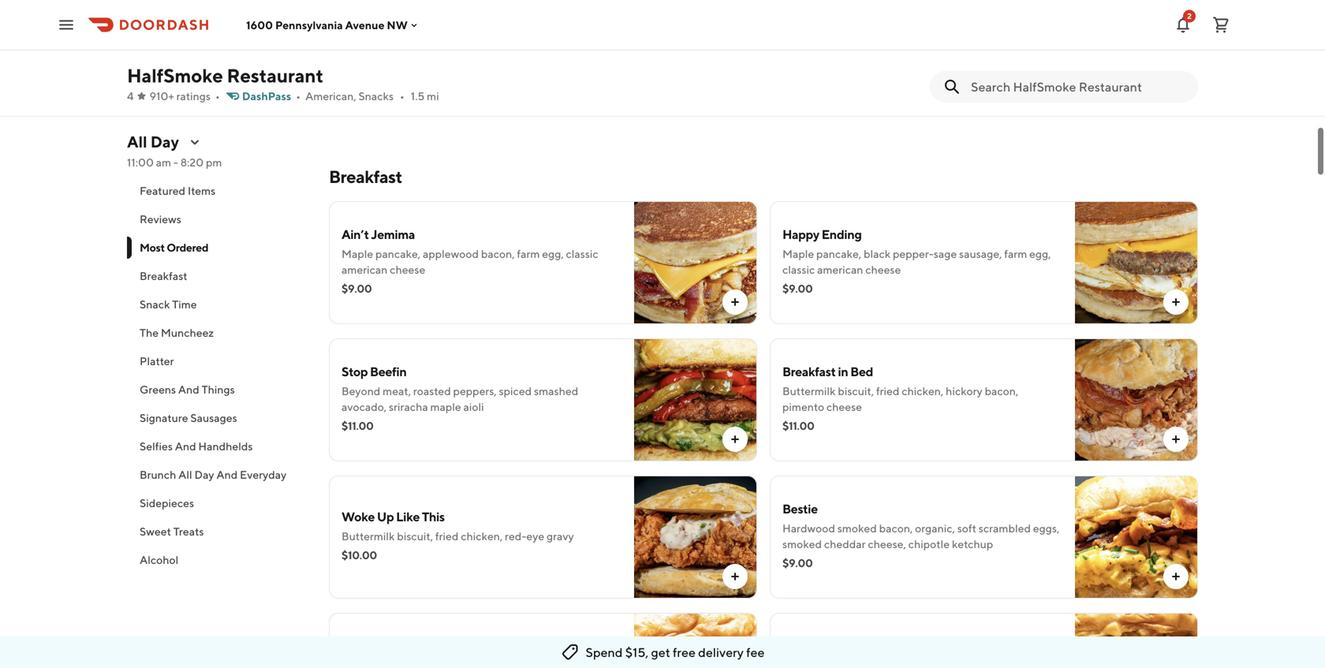 Task type: locate. For each thing, give the bounding box(es) containing it.
1 horizontal spatial sauce
[[917, 82, 948, 95]]

biscuit, down like
[[397, 530, 433, 543]]

featured
[[140, 184, 185, 197]]

0 horizontal spatial buttermilk
[[342, 530, 395, 543]]

breakfast
[[329, 166, 402, 187], [140, 269, 187, 282], [783, 364, 836, 379]]

farm right applewood
[[517, 247, 540, 260]]

$11.00
[[342, 419, 374, 432], [783, 419, 815, 432]]

snack time
[[140, 298, 197, 311]]

0 items, open order cart image
[[1212, 15, 1231, 34]]

soft
[[958, 522, 977, 535]]

ratings
[[176, 90, 211, 103]]

2 horizontal spatial breakfast
[[783, 364, 836, 379]]

maple down 'ain't'
[[342, 247, 373, 260]]

cheddar
[[824, 538, 866, 551]]

dashpass
[[242, 90, 291, 103]]

3 • from the left
[[400, 90, 405, 103]]

platter
[[140, 355, 174, 368]]

bacon, right hickory
[[985, 385, 1019, 398]]

and down signature sausages
[[175, 440, 196, 453]]

0 vertical spatial fried
[[876, 385, 900, 398]]

spend
[[586, 645, 623, 660]]

1 horizontal spatial chicken,
[[902, 385, 944, 398]]

ordered
[[167, 241, 208, 254]]

2 horizontal spatial •
[[400, 90, 405, 103]]

reviews
[[140, 213, 181, 226]]

and up signature sausages
[[178, 383, 199, 396]]

1 vertical spatial classic
[[783, 263, 815, 276]]

happy ending image
[[1075, 201, 1198, 324]]

breakfast up 'snack time'
[[140, 269, 187, 282]]

0 horizontal spatial sauce
[[486, 82, 517, 95]]

1 horizontal spatial egg,
[[1030, 247, 1051, 260]]

0 vertical spatial chicken,
[[902, 385, 944, 398]]

pancake, inside ain't jemima maple pancake, applewood bacon, farm egg, classic american cheese $9.00
[[376, 247, 421, 260]]

1 vertical spatial buttermilk
[[342, 530, 395, 543]]

buttermilk up 'pimento'
[[783, 385, 836, 398]]

1 horizontal spatial day
[[194, 468, 214, 481]]

1 horizontal spatial cheese
[[827, 400, 862, 413]]

1 horizontal spatial •
[[296, 90, 301, 103]]

restaurant
[[227, 64, 324, 87]]

bratwurst,
[[412, 66, 464, 79]]

1 egg, from the left
[[542, 247, 564, 260]]

maple for happy
[[783, 247, 814, 260]]

cream
[[969, 66, 1003, 79]]

egg, inside ain't jemima maple pancake, applewood bacon, farm egg, classic american cheese $9.00
[[542, 247, 564, 260]]

sundae
[[979, 45, 1022, 60]]

easy like sunday image
[[634, 613, 757, 668]]

• down restaurant
[[296, 90, 301, 103]]

thick
[[329, 82, 356, 95]]

rings,
[[392, 82, 423, 95]]

1 pancake, from the left
[[376, 247, 421, 260]]

2 farm from the left
[[1004, 247, 1027, 260]]

cheese down 'jemima' on the top
[[390, 263, 426, 276]]

1 vertical spatial fried
[[435, 530, 459, 543]]

fried left hickory
[[876, 385, 900, 398]]

$9.00 down happy
[[783, 282, 813, 295]]

$9.00 down 'ain't'
[[342, 282, 372, 295]]

add item to cart image for breakfast in bed
[[1170, 433, 1183, 446]]

chicken, inside breakfast in bed buttermilk biscuit, fried chicken, hickory bacon, pimento cheese $11.00
[[902, 385, 944, 398]]

ain't
[[342, 227, 369, 242]]

$11.00 down 'pimento'
[[783, 419, 815, 432]]

0 vertical spatial smoked
[[838, 522, 877, 535]]

jemima
[[371, 227, 415, 242]]

biscuit, down bed
[[838, 385, 874, 398]]

0 horizontal spatial classic
[[566, 247, 599, 260]]

oreos,
[[1107, 66, 1140, 79]]

chocolate
[[1142, 66, 1195, 79]]

add item to cart image for woke up like this
[[729, 570, 742, 583]]

sauce down steak,
[[486, 82, 517, 95]]

steak,
[[500, 66, 531, 79]]

chicken, left red-
[[461, 530, 503, 543]]

• left the 1.5
[[400, 90, 405, 103]]

american down ending
[[817, 263, 863, 276]]

sweet
[[140, 525, 171, 538]]

menus image
[[189, 136, 201, 148]]

nw
[[387, 18, 408, 31]]

all right "brunch"
[[178, 468, 192, 481]]

pepper-
[[893, 247, 934, 260]]

$11.00 down avocado,
[[342, 419, 374, 432]]

brunch all day and everyday button
[[127, 461, 310, 489]]

2 horizontal spatial bacon,
[[985, 385, 1019, 398]]

add item to cart image for ending
[[1170, 296, 1183, 308]]

farm
[[517, 247, 540, 260], [1004, 247, 1027, 260]]

loose
[[370, 45, 403, 60]]

breakfast left the in
[[783, 364, 836, 379]]

2
[[1187, 11, 1192, 21]]

free
[[673, 645, 696, 660]]

1 horizontal spatial biscuit,
[[838, 385, 874, 398]]

get
[[651, 645, 670, 660]]

pancake,
[[376, 247, 421, 260], [817, 247, 862, 260]]

add item to cart image
[[729, 296, 742, 308], [729, 433, 742, 446], [1170, 433, 1183, 446], [729, 570, 742, 583]]

2 pancake, from the left
[[817, 247, 862, 260]]

1 horizontal spatial maple
[[783, 247, 814, 260]]

muncheez
[[161, 326, 214, 339]]

items
[[188, 184, 216, 197]]

bacon, up cheese,
[[879, 522, 913, 535]]

fried inside woke up like this buttermilk biscuit, fried chicken, red-eye gravy $10.00
[[435, 530, 459, 543]]

0 vertical spatial day
[[150, 133, 179, 151]]

1 $11.00 from the left
[[342, 419, 374, 432]]

-
[[173, 156, 178, 169]]

farm inside ain't jemima maple pancake, applewood bacon, farm egg, classic american cheese $9.00
[[517, 247, 540, 260]]

eye
[[527, 530, 545, 543]]

open menu image
[[57, 15, 76, 34]]

0 horizontal spatial maple
[[342, 247, 373, 260]]

0 horizontal spatial fried
[[435, 530, 459, 543]]

$12.00
[[329, 101, 363, 114]]

0 horizontal spatial day
[[150, 133, 179, 151]]

bestie image
[[1075, 476, 1198, 599]]

0 vertical spatial classic
[[566, 247, 599, 260]]

egg, inside happy ending maple pancake, black pepper-sage sausage, farm egg, classic american cheese $9.00
[[1030, 247, 1051, 260]]

2 • from the left
[[296, 90, 301, 103]]

hickory
[[946, 385, 983, 398]]

sidepieces
[[140, 497, 194, 510]]

treats
[[173, 525, 204, 538]]

the muncheez button
[[127, 319, 310, 347]]

beefin
[[370, 364, 407, 379]]

ketchup
[[952, 538, 994, 551]]

1 vertical spatial add item to cart image
[[1170, 296, 1183, 308]]

$9.00
[[342, 282, 372, 295], [783, 282, 813, 295], [783, 557, 813, 570]]

• for american, snacks • 1.5 mi
[[400, 90, 405, 103]]

1 horizontal spatial all
[[178, 468, 192, 481]]

1 horizontal spatial american
[[817, 263, 863, 276]]

sauce inside bustin' loose creekshire beef bratwurst, sirloin steak, mushrooms, thick onion rings, steakhouse sauce $12.00
[[486, 82, 517, 95]]

1 horizontal spatial buttermilk
[[783, 385, 836, 398]]

0 horizontal spatial egg,
[[542, 247, 564, 260]]

• down halfsmoke restaurant
[[215, 90, 220, 103]]

1 vertical spatial chicken,
[[461, 530, 503, 543]]

2 horizontal spatial cheese
[[866, 263, 901, 276]]

buttermilk inside breakfast in bed buttermilk biscuit, fried chicken, hickory bacon, pimento cheese $11.00
[[783, 385, 836, 398]]

spend $15, get free delivery fee
[[586, 645, 765, 660]]

add item to cart image for stop beefin
[[729, 433, 742, 446]]

•
[[215, 90, 220, 103], [296, 90, 301, 103], [400, 90, 405, 103]]

0 horizontal spatial bacon,
[[481, 247, 515, 260]]

creekshire
[[329, 66, 384, 79]]

$9.00 inside happy ending maple pancake, black pepper-sage sausage, farm egg, classic american cheese $9.00
[[783, 282, 813, 295]]

breakfast up 'ain't'
[[329, 166, 402, 187]]

day
[[150, 133, 179, 151], [194, 468, 214, 481]]

maple down happy
[[783, 247, 814, 260]]

0 horizontal spatial breakfast
[[140, 269, 187, 282]]

feels like home image
[[1075, 613, 1198, 668]]

cheese inside breakfast in bed buttermilk biscuit, fried chicken, hickory bacon, pimento cheese $11.00
[[827, 400, 862, 413]]

handhelds
[[198, 440, 253, 453]]

1 horizontal spatial $11.00
[[783, 419, 815, 432]]

all
[[127, 133, 147, 151], [178, 468, 192, 481]]

$9.00 inside bestie hardwood smoked bacon, organic, soft scrambled eggs, smoked cheddar cheese, chipotle ketchup $9.00
[[783, 557, 813, 570]]

0 horizontal spatial $11.00
[[342, 419, 374, 432]]

11:00 am - 8:20 pm
[[127, 156, 222, 169]]

american down 'ain't'
[[342, 263, 388, 276]]

0 vertical spatial all
[[127, 133, 147, 151]]

1 horizontal spatial fried
[[876, 385, 900, 398]]

pancake, down ending
[[817, 247, 862, 260]]

1 horizontal spatial farm
[[1004, 247, 1027, 260]]

maple inside ain't jemima maple pancake, applewood bacon, farm egg, classic american cheese $9.00
[[342, 247, 373, 260]]

1 vertical spatial all
[[178, 468, 192, 481]]

american inside ain't jemima maple pancake, applewood bacon, farm egg, classic american cheese $9.00
[[342, 263, 388, 276]]

snacks
[[359, 90, 394, 103]]

1 american from the left
[[342, 263, 388, 276]]

1 vertical spatial breakfast
[[140, 269, 187, 282]]

and inside 'button'
[[178, 383, 199, 396]]

biscuit, inside breakfast in bed buttermilk biscuit, fried chicken, hickory bacon, pimento cheese $11.00
[[838, 385, 874, 398]]

0 horizontal spatial american
[[342, 263, 388, 276]]

smoked down hardwood
[[783, 538, 822, 551]]

cheese down the in
[[827, 400, 862, 413]]

fried down this
[[435, 530, 459, 543]]

maple inside happy ending maple pancake, black pepper-sage sausage, farm egg, classic american cheese $9.00
[[783, 247, 814, 260]]

and down handhelds
[[216, 468, 238, 481]]

fried
[[917, 45, 946, 60]]

bustin'
[[329, 45, 368, 60]]

bacon, right applewood
[[481, 247, 515, 260]]

sauce down cookies
[[917, 82, 948, 95]]

stop beefin image
[[634, 338, 757, 462]]

1 vertical spatial bacon,
[[985, 385, 1019, 398]]

Item Search search field
[[971, 78, 1186, 95]]

0 vertical spatial and
[[178, 383, 199, 396]]

1 horizontal spatial classic
[[783, 263, 815, 276]]

2 vertical spatial add item to cart image
[[1170, 570, 1183, 583]]

2 vertical spatial breakfast
[[783, 364, 836, 379]]

pancake, for jemima
[[376, 247, 421, 260]]

2 american from the left
[[817, 263, 863, 276]]

0 horizontal spatial chicken,
[[461, 530, 503, 543]]

0 horizontal spatial all
[[127, 133, 147, 151]]

egg,
[[542, 247, 564, 260], [1030, 247, 1051, 260]]

• for 910+ ratings •
[[215, 90, 220, 103]]

2 $11.00 from the left
[[783, 419, 815, 432]]

cheese for ain't jemima
[[390, 263, 426, 276]]

2 vertical spatial bacon,
[[879, 522, 913, 535]]

0 horizontal spatial smoked
[[783, 538, 822, 551]]

pancake, down 'jemima' on the top
[[376, 247, 421, 260]]

cheese
[[390, 263, 426, 276], [866, 263, 901, 276], [827, 400, 862, 413]]

cheese down black
[[866, 263, 901, 276]]

1 horizontal spatial bacon,
[[879, 522, 913, 535]]

mushrooms,
[[533, 66, 594, 79]]

chicken, left hickory
[[902, 385, 944, 398]]

$9.00 down hardwood
[[783, 557, 813, 570]]

add item to cart image
[[1170, 9, 1183, 22], [1170, 296, 1183, 308], [1170, 570, 1183, 583]]

1 vertical spatial smoked
[[783, 538, 822, 551]]

most
[[140, 241, 165, 254]]

2 maple from the left
[[783, 247, 814, 260]]

sage
[[934, 247, 957, 260]]

&
[[960, 66, 967, 79]]

1 vertical spatial biscuit,
[[397, 530, 433, 543]]

1 maple from the left
[[342, 247, 373, 260]]

classic
[[566, 247, 599, 260], [783, 263, 815, 276]]

classic inside happy ending maple pancake, black pepper-sage sausage, farm egg, classic american cheese $9.00
[[783, 263, 815, 276]]

1 vertical spatial and
[[175, 440, 196, 453]]

1 horizontal spatial breakfast
[[329, 166, 402, 187]]

smoked
[[838, 522, 877, 535], [783, 538, 822, 551]]

1 horizontal spatial pancake,
[[817, 247, 862, 260]]

pancake, inside happy ending maple pancake, black pepper-sage sausage, farm egg, classic american cheese $9.00
[[817, 247, 862, 260]]

all up 11:00
[[127, 133, 147, 151]]

2 egg, from the left
[[1030, 247, 1051, 260]]

2 sauce from the left
[[917, 82, 948, 95]]

add item to cart image for ain't jemima
[[729, 296, 742, 308]]

0 vertical spatial biscuit,
[[838, 385, 874, 398]]

1 farm from the left
[[517, 247, 540, 260]]

american
[[342, 263, 388, 276], [817, 263, 863, 276]]

0 horizontal spatial •
[[215, 90, 220, 103]]

0 horizontal spatial cheese
[[390, 263, 426, 276]]

smoked up cheddar
[[838, 522, 877, 535]]

day up am
[[150, 133, 179, 151]]

bestie hardwood smoked bacon, organic, soft scrambled eggs, smoked cheddar cheese, chipotle ketchup $9.00
[[783, 501, 1060, 570]]

farm right sausage,
[[1004, 247, 1027, 260]]

sweet treats
[[140, 525, 204, 538]]

0 vertical spatial buttermilk
[[783, 385, 836, 398]]

0 vertical spatial bacon,
[[481, 247, 515, 260]]

breakfast in bed image
[[1075, 338, 1198, 462]]

0 horizontal spatial pancake,
[[376, 247, 421, 260]]

1 sauce from the left
[[486, 82, 517, 95]]

avocado,
[[342, 400, 387, 413]]

1 • from the left
[[215, 90, 220, 103]]

buttermilk up $10.00
[[342, 530, 395, 543]]

featured items button
[[127, 177, 310, 205]]

1 vertical spatial day
[[194, 468, 214, 481]]

0 horizontal spatial farm
[[517, 247, 540, 260]]

pancake, for ending
[[817, 247, 862, 260]]

breakfast button
[[127, 262, 310, 290]]

roasted
[[413, 385, 451, 398]]

day down selfies and handhelds
[[194, 468, 214, 481]]

and for selfies
[[175, 440, 196, 453]]

0 horizontal spatial biscuit,
[[397, 530, 433, 543]]

cheese inside ain't jemima maple pancake, applewood bacon, farm egg, classic american cheese $9.00
[[390, 263, 426, 276]]

american, snacks • 1.5 mi
[[305, 90, 439, 103]]

brunch all day and everyday
[[140, 468, 287, 481]]

scrambled
[[979, 522, 1031, 535]]



Task type: vqa. For each thing, say whether or not it's contained in the screenshot.
organic,
yes



Task type: describe. For each thing, give the bounding box(es) containing it.
oreo
[[949, 45, 977, 60]]

bacon, inside bestie hardwood smoked bacon, organic, soft scrambled eggs, smoked cheddar cheese, chipotle ketchup $9.00
[[879, 522, 913, 535]]

$9.00 inside ain't jemima maple pancake, applewood bacon, farm egg, classic american cheese $9.00
[[342, 282, 372, 295]]

alcohol
[[140, 553, 179, 566]]

selfies and handhelds
[[140, 440, 253, 453]]

beyond
[[342, 385, 381, 398]]

all day
[[127, 133, 179, 151]]

bed
[[851, 364, 873, 379]]

spiced
[[499, 385, 532, 398]]

greens
[[140, 383, 176, 396]]

aioli
[[464, 400, 484, 413]]

halfsmoke
[[127, 64, 223, 87]]

onion
[[358, 82, 390, 95]]

cookies
[[917, 66, 958, 79]]

$11.00 inside breakfast in bed buttermilk biscuit, fried chicken, hickory bacon, pimento cheese $11.00
[[783, 419, 815, 432]]

quesadilla
[[623, 45, 683, 60]]

$9.00 for happy ending
[[783, 282, 813, 295]]

$9.00 for bestie
[[783, 557, 813, 570]]

dashpass •
[[242, 90, 301, 103]]

snack time button
[[127, 290, 310, 319]]

classic inside ain't jemima maple pancake, applewood bacon, farm egg, classic american cheese $9.00
[[566, 247, 599, 260]]

1 horizontal spatial smoked
[[838, 522, 877, 535]]

hardwood
[[783, 522, 835, 535]]

day inside button
[[194, 468, 214, 481]]

ain't jemima image
[[634, 201, 757, 324]]

stop beefin beyond meat, roasted peppers, spiced smashed avocado, sriracha maple aioli $11.00
[[342, 364, 578, 432]]

910+
[[150, 90, 174, 103]]

maple for ain't
[[342, 247, 373, 260]]

biscuit, inside woke up like this buttermilk biscuit, fried chicken, red-eye gravy $10.00
[[397, 530, 433, 543]]

$15,
[[625, 645, 649, 660]]

stop
[[342, 364, 368, 379]]

0 vertical spatial breakfast
[[329, 166, 402, 187]]

breakfast inside button
[[140, 269, 187, 282]]

american,
[[305, 90, 356, 103]]

things
[[202, 383, 235, 396]]

910+ ratings •
[[150, 90, 220, 103]]

american inside happy ending maple pancake, black pepper-sage sausage, farm egg, classic american cheese $9.00
[[817, 263, 863, 276]]

chipotle
[[909, 538, 950, 551]]

$10.00
[[342, 549, 377, 562]]

signature
[[140, 411, 188, 424]]

buttermilk inside woke up like this buttermilk biscuit, fried chicken, red-eye gravy $10.00
[[342, 530, 395, 543]]

bacon, inside breakfast in bed buttermilk biscuit, fried chicken, hickory bacon, pimento cheese $11.00
[[985, 385, 1019, 398]]

the
[[140, 326, 159, 339]]

sauce inside fried oreo sundae cookies & cream ice cream, crushed oreos, chocolate sauce $7.00
[[917, 82, 948, 95]]

brunch
[[140, 468, 176, 481]]

gravy
[[547, 530, 574, 543]]

am
[[156, 156, 171, 169]]

notification bell image
[[1174, 15, 1193, 34]]

organic,
[[915, 522, 955, 535]]

fee
[[746, 645, 765, 660]]

breakfast in bed buttermilk biscuit, fried chicken, hickory bacon, pimento cheese $11.00
[[783, 364, 1019, 432]]

happy
[[783, 227, 820, 242]]

cream,
[[1023, 66, 1059, 79]]

0 vertical spatial add item to cart image
[[1170, 9, 1183, 22]]

all inside button
[[178, 468, 192, 481]]

time
[[172, 298, 197, 311]]

$11.00 inside stop beefin beyond meat, roasted peppers, spiced smashed avocado, sriracha maple aioli $11.00
[[342, 419, 374, 432]]

1600
[[246, 18, 273, 31]]

maple
[[430, 400, 461, 413]]

steakhouse
[[425, 82, 484, 95]]

pennsylvania
[[275, 18, 343, 31]]

fried inside breakfast in bed buttermilk biscuit, fried chicken, hickory bacon, pimento cheese $11.00
[[876, 385, 900, 398]]

add item to cart image for hardwood
[[1170, 570, 1183, 583]]

pimento
[[783, 400, 825, 413]]

smashed
[[534, 385, 578, 398]]

ending
[[822, 227, 862, 242]]

like
[[396, 509, 420, 524]]

crushed
[[1061, 66, 1104, 79]]

this
[[422, 509, 445, 524]]

selfies and handhelds button
[[127, 432, 310, 461]]

8:20
[[180, 156, 204, 169]]

and for greens
[[178, 383, 199, 396]]

pm
[[206, 156, 222, 169]]

breakfast inside breakfast in bed buttermilk biscuit, fried chicken, hickory bacon, pimento cheese $11.00
[[783, 364, 836, 379]]

sriracha
[[389, 400, 428, 413]]

2 vertical spatial and
[[216, 468, 238, 481]]

cheese inside happy ending maple pancake, black pepper-sage sausage, farm egg, classic american cheese $9.00
[[866, 263, 901, 276]]

red-
[[505, 530, 527, 543]]

bestie
[[783, 501, 818, 516]]

signature sausages
[[140, 411, 237, 424]]

farm inside happy ending maple pancake, black pepper-sage sausage, farm egg, classic american cheese $9.00
[[1004, 247, 1027, 260]]

1600 pennsylvania avenue nw
[[246, 18, 408, 31]]

11:00
[[127, 156, 154, 169]]

sirloin
[[466, 66, 497, 79]]

platter button
[[127, 347, 310, 376]]

peppers,
[[453, 385, 497, 398]]

sausages
[[190, 411, 237, 424]]

greens and things
[[140, 383, 235, 396]]

in
[[838, 364, 848, 379]]

cheese for breakfast in bed
[[827, 400, 862, 413]]

black
[[864, 247, 891, 260]]

chicken, inside woke up like this buttermilk biscuit, fried chicken, red-eye gravy $10.00
[[461, 530, 503, 543]]

mi
[[427, 90, 439, 103]]

1600 pennsylvania avenue nw button
[[246, 18, 420, 31]]

bacon, inside ain't jemima maple pancake, applewood bacon, farm egg, classic american cheese $9.00
[[481, 247, 515, 260]]

ice
[[1005, 66, 1021, 79]]

snack
[[140, 298, 170, 311]]

ain't jemima maple pancake, applewood bacon, farm egg, classic american cheese $9.00
[[342, 227, 599, 295]]

selfies
[[140, 440, 173, 453]]

meat,
[[383, 385, 411, 398]]

woke up like this image
[[634, 476, 757, 599]]

greens and things button
[[127, 376, 310, 404]]

the muncheez
[[140, 326, 214, 339]]



